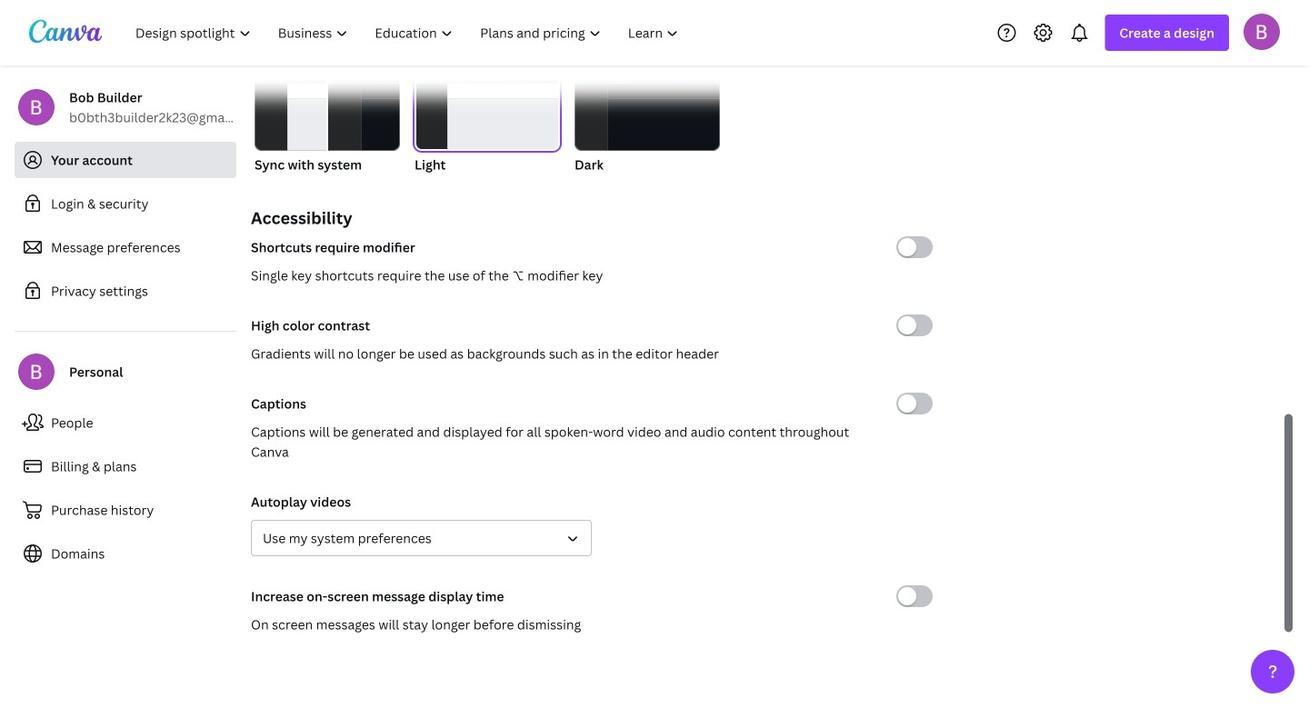 Task type: locate. For each thing, give the bounding box(es) containing it.
None button
[[255, 69, 400, 175], [415, 69, 560, 175], [575, 69, 720, 175], [251, 520, 592, 557], [255, 69, 400, 175], [415, 69, 560, 175], [575, 69, 720, 175], [251, 520, 592, 557]]

top level navigation element
[[124, 15, 694, 51]]



Task type: vqa. For each thing, say whether or not it's contained in the screenshot.
"1 Of 27"
no



Task type: describe. For each thing, give the bounding box(es) containing it.
bob builder image
[[1244, 13, 1281, 50]]



